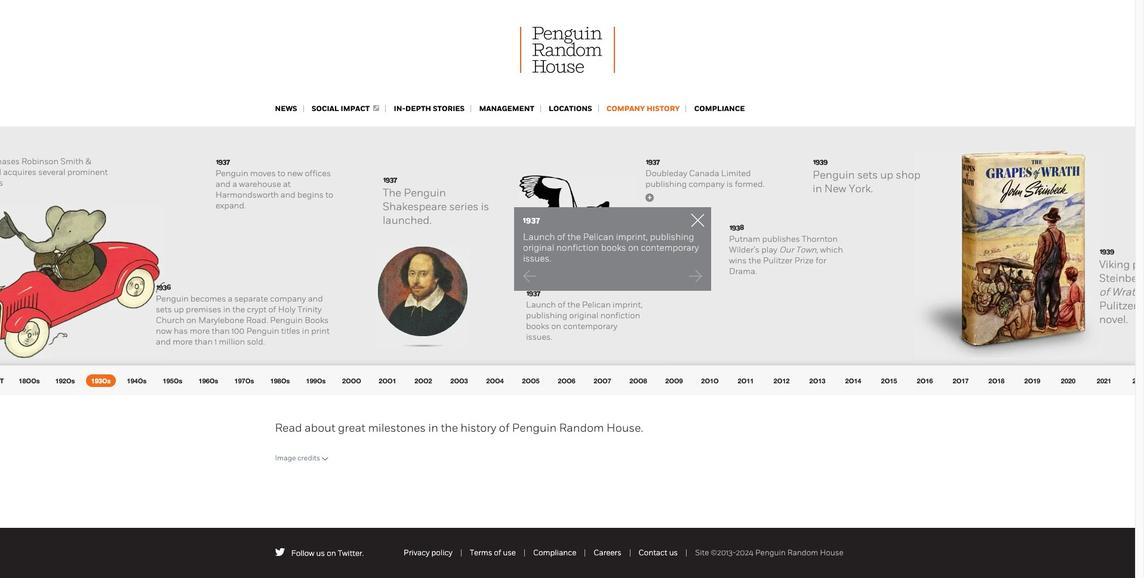 Task type: locate. For each thing, give the bounding box(es) containing it.
york.
[[849, 182, 873, 195]]

1 horizontal spatial contemporary
[[641, 243, 699, 253]]

history right company
[[647, 104, 680, 113]]

of
[[557, 232, 566, 243], [558, 300, 566, 310], [268, 305, 276, 315], [499, 421, 510, 435], [494, 548, 501, 557]]

0 vertical spatial company
[[689, 179, 725, 189]]

for
[[816, 256, 827, 266]]

0 vertical spatial compliance
[[694, 104, 745, 113]]

terms of use
[[470, 548, 516, 557]]

impact
[[341, 104, 370, 113]]

1 vertical spatial pelican
[[582, 300, 611, 310]]

2o14
[[846, 377, 862, 385]]

0 vertical spatial books
[[601, 243, 626, 253]]

1 vertical spatial compliance link
[[533, 548, 577, 557]]

1 vertical spatial launch
[[526, 300, 556, 310]]

0 horizontal spatial to
[[278, 168, 285, 179]]

1 vertical spatial company
[[270, 294, 306, 304]]

1 vertical spatial issues.
[[526, 332, 553, 342]]

us right contact in the right bottom of the page
[[669, 548, 678, 557]]

1 vertical spatial sets
[[156, 305, 172, 315]]

0 horizontal spatial company
[[270, 294, 306, 304]]

penguin up "shakespeare"
[[404, 186, 446, 200]]

1937 inside 1937 the penguin shakespeare series is launched.
[[383, 175, 397, 185]]

2oo6
[[558, 377, 576, 385]]

site
[[695, 548, 709, 557]]

1 horizontal spatial nonfiction
[[601, 311, 640, 321]]

compliance
[[694, 104, 745, 113], [533, 548, 577, 557]]

privacy policy
[[404, 548, 453, 557]]

contemporary up the 2oo7
[[563, 321, 618, 332]]

is right series
[[481, 200, 489, 213]]

0 vertical spatial pelican
[[583, 232, 614, 243]]

1 horizontal spatial books
[[601, 243, 626, 253]]

1 vertical spatial 1939
[[1100, 247, 1114, 256]]

books
[[601, 243, 626, 253], [526, 321, 550, 332]]

and up expand.
[[216, 179, 231, 189]]

0 horizontal spatial sets
[[156, 305, 172, 315]]

becomes
[[191, 294, 226, 304]]

than
[[212, 326, 230, 336], [195, 337, 213, 347]]

canada
[[689, 168, 720, 179]]

imprint, down launch of the pelican imprint, publishing original nonfiction books on contemporary issues.
[[613, 300, 643, 310]]

1 vertical spatial is
[[481, 200, 489, 213]]

separate
[[235, 294, 268, 304]]

0 vertical spatial contemporary
[[641, 243, 699, 253]]

1 horizontal spatial compliance
[[694, 104, 745, 113]]

great
[[338, 421, 366, 435]]

holy
[[278, 305, 296, 315]]

of inside launch of the pelican imprint, publishing original nonfiction books on contemporary issues.
[[557, 232, 566, 243]]

in inside 1939 penguin sets up shop in new york.
[[813, 182, 822, 195]]

sets up church
[[156, 305, 172, 315]]

1939 inside 1939 penguin sets up shop in new york.
[[814, 157, 828, 167]]

launched.
[[383, 214, 432, 227]]

than left the 1
[[195, 337, 213, 347]]

contemporary inside launch of the pelican imprint, publishing original nonfiction books on contemporary issues.
[[641, 243, 699, 253]]

site ©2013-2024 penguin random house
[[695, 548, 844, 557]]

1 vertical spatial random
[[788, 548, 818, 557]]

putnam
[[729, 234, 761, 244]]

us
[[669, 548, 678, 557], [316, 549, 325, 558]]

launch
[[523, 232, 555, 243], [526, 300, 556, 310]]

the inside launch of the pelican imprint, publishing original nonfiction books on contemporary issues.
[[568, 232, 581, 243]]

contemporary down +
[[641, 243, 699, 253]]

sets up 'york.'
[[858, 168, 878, 182]]

company up holy
[[270, 294, 306, 304]]

social impact
[[312, 104, 370, 113]]

100
[[232, 326, 245, 336]]

1 horizontal spatial 1939
[[1100, 247, 1114, 256]]

random
[[559, 421, 604, 435], [788, 548, 818, 557]]

imprint, down +
[[616, 232, 648, 243]]

1 horizontal spatial us
[[669, 548, 678, 557]]

new
[[287, 168, 303, 179]]

up left shop
[[881, 168, 894, 182]]

publishes
[[762, 234, 800, 244]]

history
[[647, 104, 680, 113], [461, 421, 497, 435]]

privacy policy link
[[404, 548, 453, 557]]

0 vertical spatial random
[[559, 421, 604, 435]]

0 horizontal spatial contemporary
[[563, 321, 618, 332]]

to up 'at'
[[278, 168, 285, 179]]

2o1o
[[701, 377, 719, 385]]

0 horizontal spatial history
[[461, 421, 497, 435]]

company inside 1937 launch of the pelican imprint, publishing original nonfiction books on contemporary issues. 1937 doubleday canada limited publishing company is formed. +
[[689, 179, 725, 189]]

1 vertical spatial than
[[195, 337, 213, 347]]

0 vertical spatial history
[[647, 104, 680, 113]]

and
[[216, 179, 231, 189], [281, 190, 296, 200], [308, 294, 323, 304], [156, 337, 171, 347]]

the inside 1936 penguin becomes a separate company and sets up premises in the crypt of holy trinity church on marylebone road. penguin books now has more than 100 penguin titles in print and more than 1 million sold.
[[232, 305, 245, 315]]

news
[[275, 104, 297, 113]]

a
[[232, 179, 237, 189], [228, 294, 233, 304]]

1939 for 1939
[[1100, 247, 1114, 256]]

is down limited
[[727, 179, 733, 189]]

wins
[[729, 256, 747, 266]]

0 horizontal spatial us
[[316, 549, 325, 558]]

careers
[[594, 548, 622, 557]]

2o18
[[989, 377, 1005, 385]]

launch inside launch of the pelican imprint, publishing original nonfiction books on contemporary issues.
[[523, 232, 555, 243]]

penguin
[[216, 168, 248, 179], [813, 168, 855, 182], [404, 186, 446, 200], [156, 294, 189, 304], [270, 315, 303, 326], [247, 326, 279, 336], [512, 421, 557, 435], [756, 548, 786, 557]]

original inside 1937 launch of the pelican imprint, publishing original nonfiction books on contemporary issues. 1937 doubleday canada limited publishing company is formed. +
[[569, 311, 599, 321]]

0 vertical spatial more
[[190, 326, 210, 336]]

1 horizontal spatial original
[[569, 311, 599, 321]]

1 horizontal spatial sets
[[858, 168, 878, 182]]

titles
[[281, 326, 300, 336]]

1939 up the new
[[814, 157, 828, 167]]

0 vertical spatial launch
[[523, 232, 555, 243]]

1 vertical spatial history
[[461, 421, 497, 435]]

1 horizontal spatial history
[[647, 104, 680, 113]]

which
[[820, 245, 843, 255]]

0 vertical spatial original
[[523, 243, 555, 253]]

1 vertical spatial up
[[174, 305, 184, 315]]

in left print
[[302, 326, 309, 336]]

1936
[[157, 283, 171, 292]]

up up church
[[174, 305, 184, 315]]

0 horizontal spatial is
[[481, 200, 489, 213]]

sets inside 1939 penguin sets up shop in new york.
[[858, 168, 878, 182]]

warehouse
[[239, 179, 281, 189]]

in left the new
[[813, 182, 822, 195]]

now
[[156, 326, 172, 336]]

random left house.
[[559, 421, 604, 435]]

new
[[825, 182, 847, 195]]

0 vertical spatial up
[[881, 168, 894, 182]]

0 vertical spatial sets
[[858, 168, 878, 182]]

than down marylebone
[[212, 326, 230, 336]]

1939
[[814, 157, 828, 167], [1100, 247, 1114, 256]]

twitter.
[[338, 549, 364, 558]]

more right 'has'
[[190, 326, 210, 336]]

1937 the penguin shakespeare series is launched.
[[383, 175, 489, 227]]

company
[[689, 179, 725, 189], [270, 294, 306, 304]]

0 vertical spatial is
[[727, 179, 733, 189]]

more
[[190, 326, 210, 336], [173, 337, 193, 347]]

1 vertical spatial books
[[526, 321, 550, 332]]

195os
[[163, 377, 182, 385]]

0 vertical spatial publishing
[[646, 179, 687, 189]]

penguin inside 1937 the penguin shakespeare series is launched.
[[404, 186, 446, 200]]

1 horizontal spatial is
[[727, 179, 733, 189]]

a left 'separate'
[[228, 294, 233, 304]]

1 vertical spatial original
[[569, 311, 599, 321]]

to right begins
[[326, 190, 333, 200]]

is
[[727, 179, 733, 189], [481, 200, 489, 213]]

church
[[156, 315, 185, 326]]

follow us on twitter.
[[291, 549, 364, 558]]

contemporary
[[641, 243, 699, 253], [563, 321, 618, 332]]

in-depth stories
[[394, 104, 465, 113]]

random left house
[[788, 548, 818, 557]]

history down 2oo4
[[461, 421, 497, 435]]

1937 for penguin
[[383, 175, 397, 185]]

0 horizontal spatial nonfiction
[[557, 243, 599, 253]]

1 horizontal spatial company
[[689, 179, 725, 189]]

0 horizontal spatial compliance link
[[533, 548, 577, 557]]

0 vertical spatial compliance link
[[694, 104, 745, 113]]

0 vertical spatial 1939
[[814, 157, 828, 167]]

is inside 1937 the penguin shakespeare series is launched.
[[481, 200, 489, 213]]

196os
[[199, 377, 218, 385]]

1 vertical spatial contemporary
[[563, 321, 618, 332]]

1 horizontal spatial to
[[326, 190, 333, 200]]

1 vertical spatial imprint,
[[613, 300, 643, 310]]

2o11
[[738, 377, 754, 385]]

launch of the pelican imprint, publishing original nonfiction books on contemporary issues.
[[523, 232, 699, 264]]

social impact link
[[312, 104, 379, 113]]

1939 up viking
[[1100, 247, 1114, 256]]

2oo3
[[451, 377, 468, 385]]

0 vertical spatial nonfiction
[[557, 243, 599, 253]]

to
[[278, 168, 285, 179], [326, 190, 333, 200]]

image
[[275, 454, 296, 462]]

penguin down 1936
[[156, 294, 189, 304]]

0 vertical spatial to
[[278, 168, 285, 179]]

stories
[[433, 104, 465, 113]]

0 horizontal spatial compliance
[[533, 548, 577, 557]]

1937 for moves
[[216, 157, 229, 167]]

sold.
[[247, 337, 265, 347]]

197os
[[235, 377, 254, 385]]

0 horizontal spatial up
[[174, 305, 184, 315]]

1937 inside 1937 penguin moves to new offices and a warehouse at harmondsworth and begins to expand.
[[216, 157, 229, 167]]

2oo8
[[630, 377, 647, 385]]

0 vertical spatial a
[[232, 179, 237, 189]]

terms of use link
[[470, 548, 516, 557]]

imprint,
[[616, 232, 648, 243], [613, 300, 643, 310]]

wilder's
[[729, 245, 760, 255]]

books inside 1937 launch of the pelican imprint, publishing original nonfiction books on contemporary issues. 1937 doubleday canada limited publishing company is formed. +
[[526, 321, 550, 332]]

2o15
[[881, 377, 897, 385]]

company down canada
[[689, 179, 725, 189]]

thornton
[[802, 234, 838, 244]]

penguin up harmondsworth
[[216, 168, 248, 179]]

up
[[881, 168, 894, 182], [174, 305, 184, 315]]

us for contact
[[669, 548, 678, 557]]

publishing inside launch of the pelican imprint, publishing original nonfiction books on contemporary issues.
[[650, 232, 694, 243]]

1937 for of
[[527, 289, 540, 298]]

0 horizontal spatial original
[[523, 243, 555, 253]]

0 vertical spatial issues.
[[523, 253, 551, 264]]

more down 'has'
[[173, 337, 193, 347]]

1 vertical spatial nonfiction
[[601, 311, 640, 321]]

199os
[[306, 377, 326, 385]]

us right "follow" at left
[[316, 549, 325, 558]]

2o19
[[1025, 377, 1041, 385]]

a up harmondsworth
[[232, 179, 237, 189]]

1 vertical spatial a
[[228, 294, 233, 304]]

1937 penguin moves to new offices and a warehouse at harmondsworth and begins to expand.
[[216, 157, 333, 211]]

contemporary inside 1937 launch of the pelican imprint, publishing original nonfiction books on contemporary issues. 1937 doubleday canada limited publishing company is formed. +
[[563, 321, 618, 332]]

penguin down 2oo5
[[512, 421, 557, 435]]

0 horizontal spatial books
[[526, 321, 550, 332]]

1 vertical spatial publishing
[[650, 232, 694, 243]]

viking
[[1100, 258, 1130, 271]]

1 vertical spatial to
[[326, 190, 333, 200]]

offices
[[305, 168, 331, 179]]

1 horizontal spatial up
[[881, 168, 894, 182]]

0 horizontal spatial 1939
[[814, 157, 828, 167]]

0 vertical spatial imprint,
[[616, 232, 648, 243]]

penguin up the new
[[813, 168, 855, 182]]



Task type: vqa. For each thing, say whether or not it's contained in the screenshot.
'Penguin' inside 1937 The Penguin Shakespeare series is launched.
yes



Task type: describe. For each thing, give the bounding box(es) containing it.
follow
[[291, 549, 315, 558]]

1 vertical spatial more
[[173, 337, 193, 347]]

company history
[[607, 104, 680, 113]]

house.
[[607, 421, 644, 435]]

in-depth stories link
[[394, 104, 465, 113]]

expand.
[[216, 201, 246, 211]]

management
[[479, 104, 535, 113]]

a inside 1936 penguin becomes a separate company and sets up premises in the crypt of holy trinity church on marylebone road. penguin books now has more than 100 penguin titles in print and more than 1 million sold.
[[228, 294, 233, 304]]

locations link
[[549, 104, 592, 113]]

us for follow
[[316, 549, 325, 558]]

of inside 1936 penguin becomes a separate company and sets up premises in the crypt of holy trinity church on marylebone road. penguin books now has more than 100 penguin titles in print and more than 1 million sold.
[[268, 305, 276, 315]]

0 horizontal spatial random
[[559, 421, 604, 435]]

nonfiction inside 1937 launch of the pelican imprint, publishing original nonfiction books on contemporary issues. 1937 doubleday canada limited publishing company is formed. +
[[601, 311, 640, 321]]

penguin inside 1939 penguin sets up shop in new york.
[[813, 168, 855, 182]]

read
[[275, 421, 302, 435]]

issues. inside launch of the pelican imprint, publishing original nonfiction books on contemporary issues.
[[523, 253, 551, 264]]

2020
[[1061, 377, 1076, 385]]

drama.
[[729, 266, 757, 277]]

limited
[[721, 168, 751, 179]]

original inside launch of the pelican imprint, publishing original nonfiction books on contemporary issues.
[[523, 243, 555, 253]]

image credits
[[275, 454, 320, 462]]

follow us on twitter. link
[[291, 549, 364, 558]]

2o16
[[917, 377, 933, 385]]

is inside 1937 launch of the pelican imprint, publishing original nonfiction books on contemporary issues. 1937 doubleday canada limited publishing company is formed. +
[[727, 179, 733, 189]]

contact
[[639, 548, 668, 557]]

0 vertical spatial than
[[212, 326, 230, 336]]

penguin random house image
[[520, 27, 615, 73]]

2o13
[[810, 377, 826, 385]]

1936 penguin becomes a separate company and sets up premises in the crypt of holy trinity church on marylebone road. penguin books now has more than 100 penguin titles in print and more than 1 million sold.
[[156, 283, 330, 347]]

penguin inside 1937 penguin moves to new offices and a warehouse at harmondsworth and begins to expand.
[[216, 168, 248, 179]]

pulitzer
[[763, 256, 793, 266]]

image credits link
[[275, 454, 329, 462]]

1 horizontal spatial compliance link
[[694, 104, 745, 113]]

2oo1
[[379, 377, 396, 385]]

marylebone
[[198, 315, 244, 326]]

1937 launch of the pelican imprint, publishing original nonfiction books on contemporary issues. 1937 doubleday canada limited publishing company is formed. +
[[526, 157, 765, 342]]

18oos
[[19, 377, 40, 385]]

books inside launch of the pelican imprint, publishing original nonfiction books on contemporary issues.
[[601, 243, 626, 253]]

2o17
[[953, 377, 969, 385]]

2oo5
[[522, 377, 540, 385]]

play
[[762, 245, 778, 255]]

milestones
[[368, 421, 426, 435]]

2022
[[1133, 377, 1145, 385]]

management link
[[479, 104, 535, 113]]

nonfiction inside launch of the pelican imprint, publishing original nonfiction books on contemporary issues.
[[557, 243, 599, 253]]

print
[[311, 326, 330, 336]]

the inside which wins the pulitzer prize for drama.
[[749, 256, 761, 266]]

books
[[305, 315, 329, 326]]

in-
[[394, 104, 406, 113]]

has
[[174, 326, 188, 336]]

pelican inside launch of the pelican imprint, publishing original nonfiction books on contemporary issues.
[[583, 232, 614, 243]]

1939 penguin sets up shop in new york.
[[813, 157, 921, 195]]

in right milestones
[[428, 421, 438, 435]]

shop
[[896, 168, 921, 182]]

1938
[[730, 223, 744, 232]]

2o12
[[774, 377, 790, 385]]

a inside 1937 penguin moves to new offices and a warehouse at harmondsworth and begins to expand.
[[232, 179, 237, 189]]

crypt
[[247, 305, 267, 315]]

use
[[503, 548, 516, 557]]

company inside 1936 penguin becomes a separate company and sets up premises in the crypt of holy trinity church on marylebone road. penguin books now has more than 100 penguin titles in print and more than 1 million sold.
[[270, 294, 306, 304]]

and down "now"
[[156, 337, 171, 347]]

2 vertical spatial publishing
[[526, 311, 568, 321]]

©2013-
[[711, 548, 736, 557]]

contact us link
[[639, 548, 678, 557]]

on inside 1937 launch of the pelican imprint, publishing original nonfiction books on contemporary issues. 1937 doubleday canada limited publishing company is formed. +
[[551, 321, 561, 332]]

which wins the pulitzer prize for drama.
[[729, 245, 843, 277]]

viking pu
[[1100, 258, 1145, 285]]

193os
[[91, 377, 111, 385]]

about
[[305, 421, 336, 435]]

up inside 1939 penguin sets up shop in new york.
[[881, 168, 894, 182]]

imprint, inside launch of the pelican imprint, publishing original nonfiction books on contemporary issues.
[[616, 232, 648, 243]]

our town,
[[780, 245, 818, 255]]

the inside 1937 launch of the pelican imprint, publishing original nonfiction books on contemporary issues. 1937 doubleday canada limited publishing company is formed. +
[[568, 300, 580, 310]]

launch inside 1937 launch of the pelican imprint, publishing original nonfiction books on contemporary issues. 1937 doubleday canada limited publishing company is formed. +
[[526, 300, 556, 310]]

million
[[219, 337, 245, 347]]

2024
[[736, 548, 754, 557]]

careers link
[[594, 548, 622, 557]]

in up marylebone
[[223, 305, 231, 315]]

2oo9
[[666, 377, 683, 385]]

road.
[[246, 315, 268, 326]]

penguin down holy
[[270, 315, 303, 326]]

formed.
[[735, 179, 765, 189]]

penguin down road.
[[247, 326, 279, 336]]

1 vertical spatial compliance
[[533, 548, 577, 557]]

up inside 1936 penguin becomes a separate company and sets up premises in the crypt of holy trinity church on marylebone road. penguin books now has more than 100 penguin titles in print and more than 1 million sold.
[[174, 305, 184, 315]]

on inside launch of the pelican imprint, publishing original nonfiction books on contemporary issues.
[[628, 243, 639, 253]]

company history link
[[607, 104, 680, 113]]

1939 for 1939 penguin sets up shop in new york.
[[814, 157, 828, 167]]

1 horizontal spatial random
[[788, 548, 818, 557]]

issues. inside 1937 launch of the pelican imprint, publishing original nonfiction books on contemporary issues. 1937 doubleday canada limited publishing company is formed. +
[[526, 332, 553, 342]]

2oo7
[[594, 377, 611, 385]]

of inside 1937 launch of the pelican imprint, publishing original nonfiction books on contemporary issues. 1937 doubleday canada limited publishing company is formed. +
[[558, 300, 566, 310]]

news link
[[275, 104, 297, 113]]

read about great milestones in the history of penguin random house.
[[275, 421, 644, 435]]

at
[[283, 179, 291, 189]]

locations
[[549, 104, 592, 113]]

2ooo
[[342, 377, 361, 385]]

2021
[[1097, 377, 1112, 385]]

on inside 1936 penguin becomes a separate company and sets up premises in the crypt of holy trinity church on marylebone road. penguin books now has more than 100 penguin titles in print and more than 1 million sold.
[[187, 315, 197, 326]]

sets inside 1936 penguin becomes a separate company and sets up premises in the crypt of holy trinity church on marylebone road. penguin books now has more than 100 penguin titles in print and more than 1 million sold.
[[156, 305, 172, 315]]

and down 'at'
[[281, 190, 296, 200]]

+
[[648, 193, 652, 201]]

and up trinity
[[308, 294, 323, 304]]

series
[[449, 200, 479, 213]]

2oo2
[[415, 377, 432, 385]]

shakespeare
[[383, 200, 447, 213]]

pelican inside 1937 launch of the pelican imprint, publishing original nonfiction books on contemporary issues. 1937 doubleday canada limited publishing company is formed. +
[[582, 300, 611, 310]]

privacy
[[404, 548, 430, 557]]

social
[[312, 104, 339, 113]]

penguin right 2024
[[756, 548, 786, 557]]

imprint, inside 1937 launch of the pelican imprint, publishing original nonfiction books on contemporary issues. 1937 doubleday canada limited publishing company is formed. +
[[613, 300, 643, 310]]

doubleday
[[646, 168, 687, 179]]



